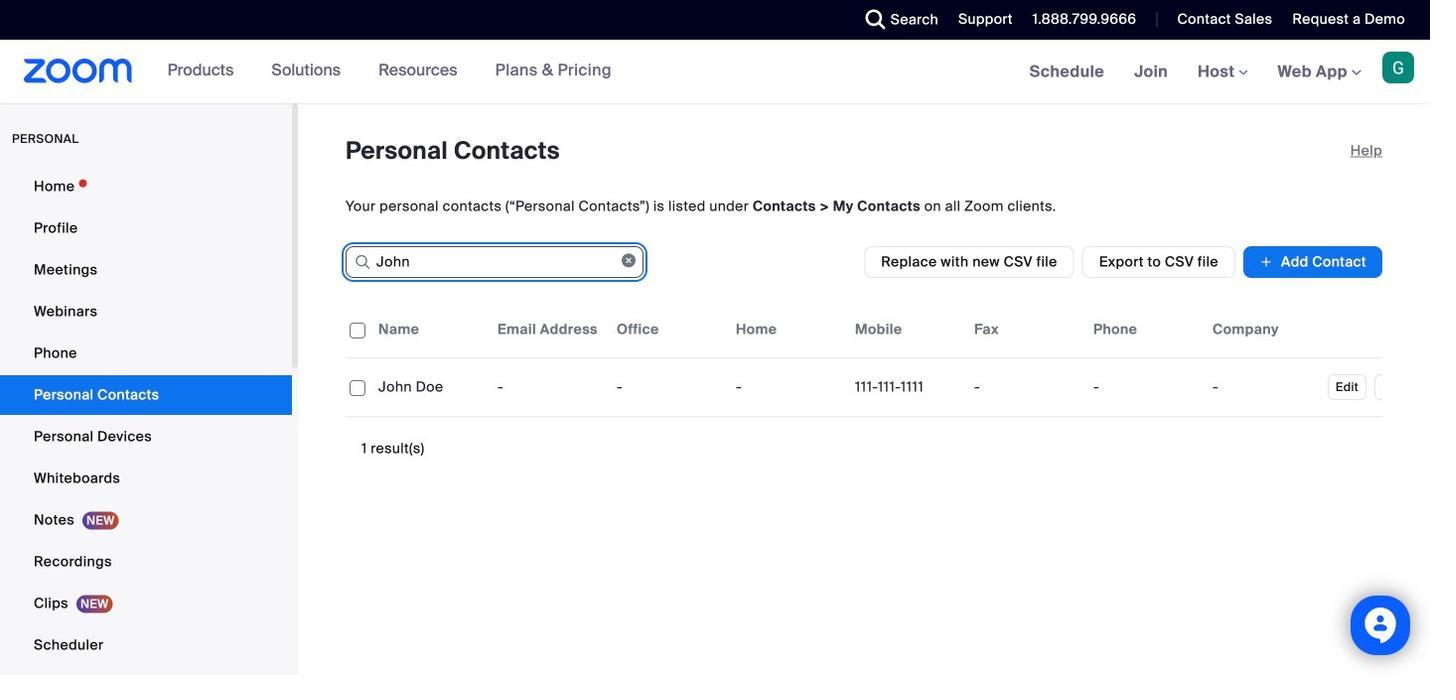 Task type: vqa. For each thing, say whether or not it's contained in the screenshot.
third cell from right
yes



Task type: locate. For each thing, give the bounding box(es) containing it.
2 cell from the left
[[1086, 368, 1205, 407]]

meetings navigation
[[1015, 40, 1430, 105]]

application
[[346, 302, 1430, 417]]

banner
[[0, 40, 1430, 105]]

1 cell from the left
[[966, 368, 1086, 407]]

product information navigation
[[153, 40, 627, 103]]

add image
[[1259, 252, 1273, 272]]

cell
[[966, 368, 1086, 407], [1086, 368, 1205, 407], [1205, 368, 1324, 407]]

Search Contacts Input text field
[[346, 246, 644, 278]]



Task type: describe. For each thing, give the bounding box(es) containing it.
zoom logo image
[[24, 59, 133, 83]]

profile picture image
[[1383, 52, 1414, 83]]

personal menu menu
[[0, 167, 292, 675]]

3 cell from the left
[[1205, 368, 1324, 407]]



